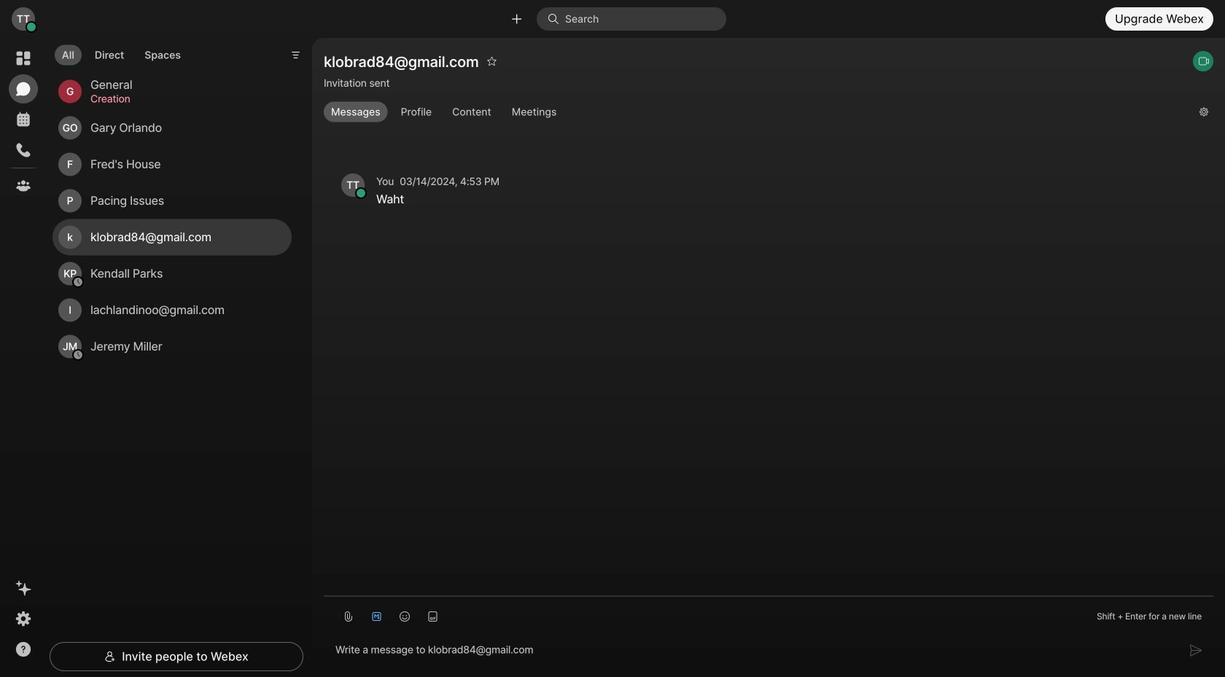 Task type: describe. For each thing, give the bounding box(es) containing it.
jeremy miller list item
[[53, 329, 292, 365]]

klobrad84@gmail.com list item
[[53, 219, 292, 256]]

lachlandinoo@gmail.com list item
[[53, 292, 292, 329]]

pacing issues list item
[[53, 183, 292, 219]]

gary orlando list item
[[53, 110, 292, 146]]

fred's house list item
[[53, 146, 292, 183]]

message composer toolbar element
[[324, 597, 1214, 631]]



Task type: vqa. For each thing, say whether or not it's contained in the screenshot.
Messaging tab
no



Task type: locate. For each thing, give the bounding box(es) containing it.
webex tab list
[[9, 44, 38, 201]]

general list item
[[53, 73, 292, 110]]

group
[[324, 102, 1188, 122]]

kendall parks list item
[[53, 256, 292, 292]]

creation element
[[90, 91, 274, 107]]

navigation
[[0, 38, 47, 678]]

tab list
[[51, 36, 192, 70]]



